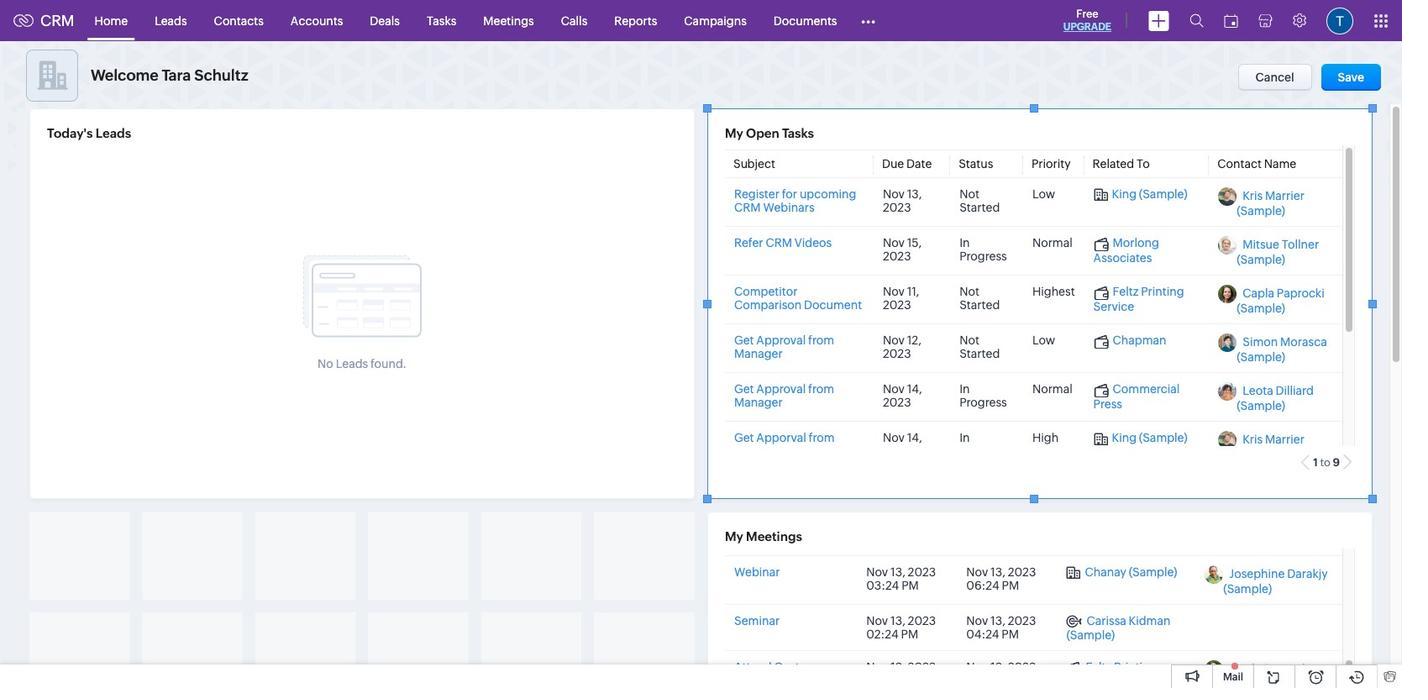 Task type: locate. For each thing, give the bounding box(es) containing it.
1 my from the top
[[725, 126, 744, 140]]

schultz
[[194, 66, 248, 84]]

documents link
[[761, 0, 851, 41]]

upgrade
[[1064, 21, 1112, 33]]

0 horizontal spatial tasks
[[427, 14, 457, 27]]

calendar image
[[1225, 14, 1239, 27]]

1 horizontal spatial tasks
[[783, 126, 814, 140]]

home link
[[81, 0, 141, 41]]

my
[[725, 126, 744, 140], [725, 530, 744, 544]]

leads up welcome tara schultz
[[155, 14, 187, 27]]

leads link
[[141, 0, 201, 41]]

0 horizontal spatial meetings
[[484, 14, 534, 27]]

deals
[[370, 14, 400, 27]]

welcome
[[91, 66, 159, 84]]

meetings
[[484, 14, 534, 27], [746, 530, 803, 544]]

0 vertical spatial my
[[725, 126, 744, 140]]

tasks right deals
[[427, 14, 457, 27]]

2 my from the top
[[725, 530, 744, 544]]

0 horizontal spatial leads
[[96, 126, 131, 140]]

0 vertical spatial leads
[[155, 14, 187, 27]]

None button
[[1238, 64, 1313, 91], [1322, 64, 1382, 91], [1238, 64, 1313, 91], [1322, 64, 1382, 91]]

1 vertical spatial meetings
[[746, 530, 803, 544]]

contacts
[[214, 14, 264, 27]]

home
[[95, 14, 128, 27]]

tara
[[162, 66, 191, 84]]

1 horizontal spatial meetings
[[746, 530, 803, 544]]

1 vertical spatial my
[[725, 530, 744, 544]]

tasks
[[427, 14, 457, 27], [783, 126, 814, 140]]

tasks right open
[[783, 126, 814, 140]]

leads
[[155, 14, 187, 27], [96, 126, 131, 140]]

welcome tara schultz
[[91, 66, 248, 84]]

calls
[[561, 14, 588, 27]]

leads right today's
[[96, 126, 131, 140]]

my open tasks
[[725, 126, 814, 140]]

1 vertical spatial leads
[[96, 126, 131, 140]]

search element
[[1180, 0, 1215, 41]]

0 vertical spatial meetings
[[484, 14, 534, 27]]

meetings link
[[470, 0, 548, 41]]

free upgrade
[[1064, 8, 1112, 33]]

0 vertical spatial tasks
[[427, 14, 457, 27]]

my for my meetings
[[725, 530, 744, 544]]

profile image
[[1327, 7, 1354, 34]]

profile element
[[1317, 0, 1364, 41]]



Task type: describe. For each thing, give the bounding box(es) containing it.
tasks link
[[413, 0, 470, 41]]

contacts link
[[201, 0, 277, 41]]

deals link
[[357, 0, 413, 41]]

today's leads
[[47, 126, 131, 140]]

accounts link
[[277, 0, 357, 41]]

calls link
[[548, 0, 601, 41]]

free
[[1077, 8, 1099, 20]]

accounts
[[291, 14, 343, 27]]

reports
[[615, 14, 658, 27]]

my for my open tasks
[[725, 126, 744, 140]]

crm link
[[13, 12, 74, 29]]

mail
[[1224, 672, 1244, 683]]

my meetings
[[725, 530, 803, 544]]

reports link
[[601, 0, 671, 41]]

campaigns link
[[671, 0, 761, 41]]

today's
[[47, 126, 93, 140]]

documents
[[774, 14, 838, 27]]

gripsmall diagonal se image
[[1369, 495, 1378, 503]]

1 vertical spatial tasks
[[783, 126, 814, 140]]

campaigns
[[684, 14, 747, 27]]

search image
[[1190, 13, 1204, 28]]

create menu element
[[1139, 0, 1180, 41]]

Other Modules field
[[851, 7, 887, 34]]

1 horizontal spatial leads
[[155, 14, 187, 27]]

crm
[[40, 12, 74, 29]]

create menu image
[[1149, 11, 1170, 31]]

open
[[746, 126, 780, 140]]



Task type: vqa. For each thing, say whether or not it's contained in the screenshot.
text field
no



